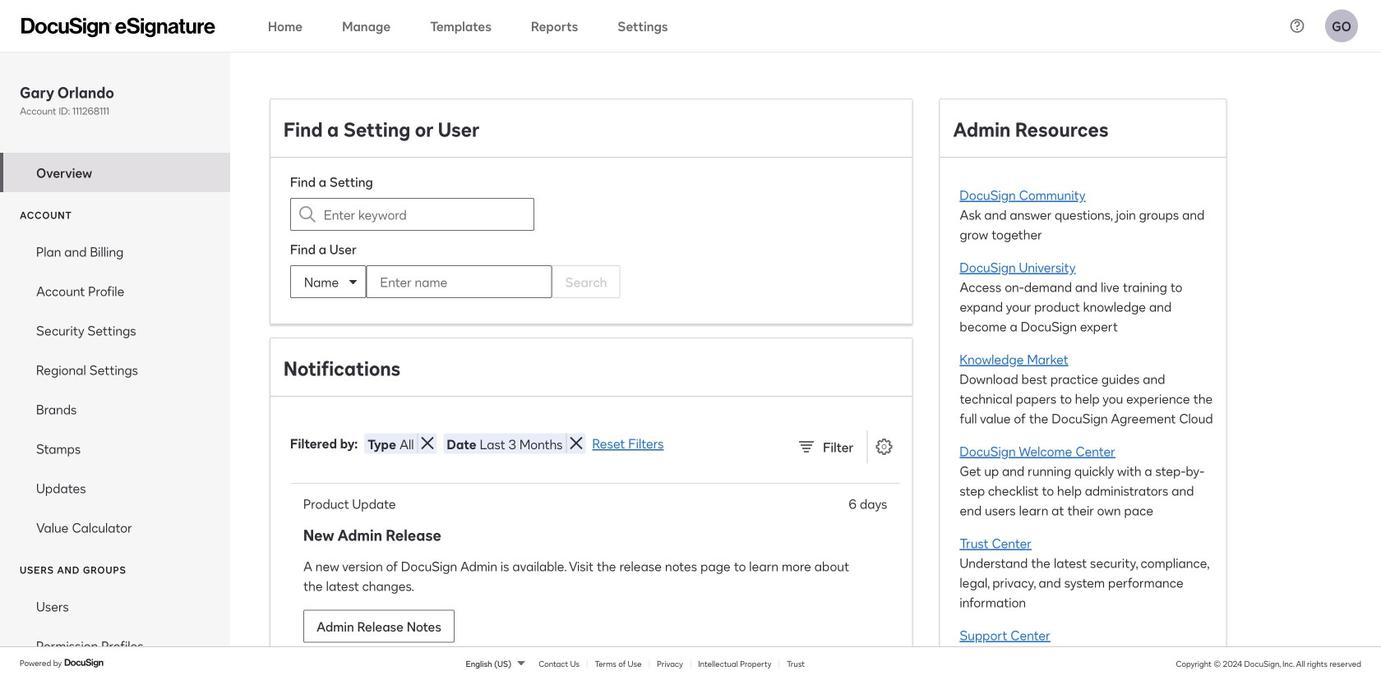 Task type: vqa. For each thing, say whether or not it's contained in the screenshot.
the Users and Groups element
yes



Task type: locate. For each thing, give the bounding box(es) containing it.
docusign image
[[64, 657, 105, 670]]

users and groups element
[[0, 587, 230, 681]]

account element
[[0, 232, 230, 548]]



Task type: describe. For each thing, give the bounding box(es) containing it.
Enter keyword text field
[[324, 199, 501, 230]]

docusign admin image
[[21, 18, 215, 37]]

Enter name text field
[[367, 266, 519, 298]]



